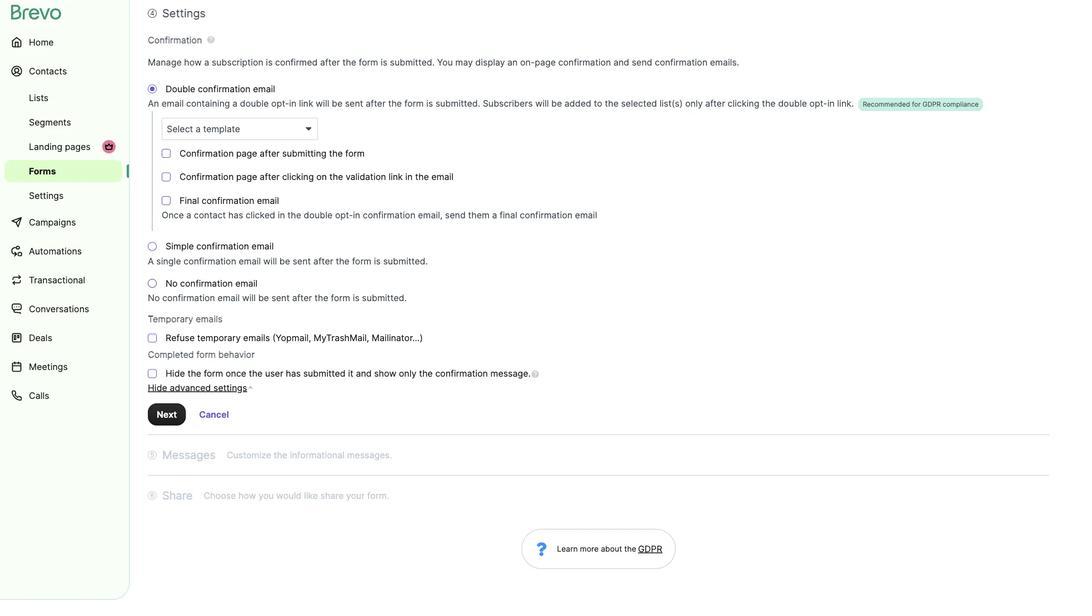 Task type: describe. For each thing, give the bounding box(es) containing it.
1 horizontal spatial send
[[632, 57, 653, 68]]

in down confirmed
[[289, 98, 297, 109]]

lists
[[29, 92, 48, 103]]

deals link
[[4, 325, 122, 352]]

contact
[[194, 210, 226, 221]]

you
[[259, 491, 274, 501]]

simple confirmation email
[[166, 241, 274, 252]]

you
[[438, 57, 453, 68]]

a down double confirmation email
[[233, 98, 238, 109]]

temporary emails
[[148, 314, 223, 325]]

gdpr link
[[637, 543, 663, 556]]

meetings link
[[4, 354, 122, 380]]

like
[[304, 491, 318, 501]]

landing pages
[[29, 141, 91, 152]]

submitted. up mailinator…)
[[362, 293, 407, 304]]

conversations link
[[4, 296, 122, 323]]

submitted. left the you
[[390, 57, 435, 68]]

link for will
[[299, 98, 313, 109]]

cancel
[[199, 409, 229, 420]]

how for confirmation
[[184, 57, 202, 68]]

final confirmation email
[[180, 195, 279, 206]]

cancel button
[[190, 404, 238, 426]]

2 vertical spatial sent
[[272, 293, 290, 304]]

clicked
[[246, 210, 275, 221]]

the inside learn more about the gdpr
[[625, 545, 637, 554]]

recommended for gdpr compliance
[[863, 100, 980, 108]]

behavior
[[218, 350, 255, 360]]

in left link.
[[828, 98, 835, 109]]

2 horizontal spatial double
[[779, 98, 808, 109]]

single
[[156, 256, 181, 267]]

automations link
[[4, 238, 122, 265]]

hide for hide advanced settings
[[148, 383, 167, 394]]

0 horizontal spatial emails
[[196, 314, 223, 325]]

5
[[150, 451, 154, 459]]

choose how you would like share your form.
[[204, 491, 389, 501]]

more
[[580, 545, 599, 554]]

user
[[265, 369, 284, 379]]

page for confirmation page after clicking on the validation link in the email
[[236, 172, 257, 182]]

contacts link
[[4, 58, 122, 85]]

pages
[[65, 141, 91, 152]]

simple
[[166, 241, 194, 252]]

will down no confirmation email
[[242, 293, 256, 304]]

will down confirmed
[[316, 98, 330, 109]]

emails.
[[711, 57, 740, 68]]

submitted
[[304, 369, 346, 379]]

double
[[166, 83, 195, 94]]

double confirmation email
[[166, 83, 275, 94]]

home
[[29, 37, 54, 48]]

recommended
[[863, 100, 911, 108]]

manage how a subscription is confirmed after the form is submitted. you may display an on-page confirmation and send confirmation emails.
[[148, 57, 740, 68]]

email,
[[418, 210, 443, 221]]

once a contact has clicked in the double opt-in confirmation email, send them a final confirmation email
[[162, 210, 598, 221]]

confirmation page after clicking on the validation link in the email
[[180, 172, 454, 182]]

hide the form once the user has submitted it and show only the confirmation message.
[[166, 369, 531, 379]]

0 horizontal spatial has
[[228, 210, 243, 221]]

would
[[277, 491, 302, 501]]

for
[[913, 100, 921, 108]]

0 horizontal spatial opt-
[[271, 98, 289, 109]]

forms
[[29, 166, 56, 177]]

them
[[469, 210, 490, 221]]

hide for hide the form once the user has submitted it and show only the confirmation message.
[[166, 369, 185, 379]]

1 vertical spatial and
[[356, 369, 372, 379]]

informational
[[290, 450, 345, 461]]

submitting
[[282, 148, 327, 159]]

messages
[[162, 449, 216, 462]]

contacts
[[29, 66, 67, 76]]

mytrashmail,
[[314, 333, 370, 344]]

no confirmation email will be sent after the form is submitted.
[[148, 293, 407, 304]]

landing
[[29, 141, 62, 152]]

forms link
[[4, 160, 122, 182]]

calls link
[[4, 383, 122, 409]]

submitted. down may
[[436, 98, 481, 109]]

show
[[374, 369, 397, 379]]

1 horizontal spatial opt-
[[335, 210, 353, 221]]

0 horizontal spatial send
[[445, 210, 466, 221]]

your
[[347, 491, 365, 501]]

selected
[[622, 98, 658, 109]]

calls
[[29, 390, 49, 401]]

no for no confirmation email will be sent after the form is submitted.
[[148, 293, 160, 304]]

campaigns link
[[4, 209, 122, 236]]

settings link
[[4, 185, 122, 207]]

refuse
[[166, 333, 195, 344]]

0 horizontal spatial only
[[399, 369, 417, 379]]

automations
[[29, 246, 82, 257]]

a left the final
[[493, 210, 498, 221]]

0 vertical spatial page
[[535, 57, 556, 68]]

subscription
[[212, 57, 264, 68]]

a up double confirmation email
[[204, 57, 209, 68]]

confirmation for confirmation page after clicking on the validation link in the email
[[180, 172, 234, 182]]

validation
[[346, 172, 386, 182]]

final
[[180, 195, 199, 206]]

landing pages link
[[4, 136, 122, 158]]

refuse temporary emails (yopmail, mytrashmail, mailinator…)
[[166, 333, 423, 344]]

deals
[[29, 333, 52, 343]]

completed
[[148, 350, 194, 360]]

0 vertical spatial and
[[614, 57, 630, 68]]

(yopmail,
[[273, 333, 311, 344]]

home link
[[4, 29, 122, 56]]



Task type: vqa. For each thing, say whether or not it's contained in the screenshot.
"Confirmation" related to Confirmation page after clicking on the validation link in the email
yes



Task type: locate. For each thing, give the bounding box(es) containing it.
temporary
[[148, 314, 193, 325]]

has right user
[[286, 369, 301, 379]]

conversations
[[29, 304, 89, 315]]

4
[[150, 9, 155, 17]]

form
[[359, 57, 378, 68], [405, 98, 424, 109], [346, 148, 365, 159], [352, 256, 372, 267], [331, 293, 351, 304], [197, 350, 216, 360], [204, 369, 223, 379]]

list(s)
[[660, 98, 683, 109]]

0 vertical spatial gdpr
[[923, 100, 942, 108]]

emails up behavior
[[243, 333, 270, 344]]

1 vertical spatial gdpr
[[639, 544, 663, 555]]

1 vertical spatial has
[[286, 369, 301, 379]]

opt- left link.
[[810, 98, 828, 109]]

0 vertical spatial sent
[[345, 98, 364, 109]]

left___rvooi image
[[105, 142, 113, 151]]

double down double confirmation email
[[240, 98, 269, 109]]

no confirmation email
[[166, 278, 258, 289]]

only
[[686, 98, 703, 109], [399, 369, 417, 379]]

0 vertical spatial has
[[228, 210, 243, 221]]

only right list(s)
[[686, 98, 703, 109]]

will up no confirmation email will be sent after the form is submitted.
[[264, 256, 277, 267]]

no down single
[[166, 278, 178, 289]]

share
[[321, 491, 344, 501]]

segments link
[[4, 111, 122, 133]]

has
[[228, 210, 243, 221], [286, 369, 301, 379]]

only right show
[[399, 369, 417, 379]]

form.
[[368, 491, 389, 501]]

emails
[[196, 314, 223, 325], [243, 333, 270, 344]]

confirmation up final
[[180, 172, 234, 182]]

how for share
[[239, 491, 256, 501]]

1 horizontal spatial and
[[614, 57, 630, 68]]

1 horizontal spatial clicking
[[728, 98, 760, 109]]

in down validation
[[353, 210, 361, 221]]

confirmation down containing
[[180, 148, 234, 159]]

is
[[266, 57, 273, 68], [381, 57, 388, 68], [427, 98, 433, 109], [374, 256, 381, 267], [353, 293, 360, 304]]

final
[[500, 210, 518, 221]]

0 vertical spatial no
[[166, 278, 178, 289]]

a
[[148, 256, 154, 267]]

compliance
[[943, 100, 980, 108]]

once
[[162, 210, 184, 221]]

containing
[[186, 98, 230, 109]]

and right it
[[356, 369, 372, 379]]

a single confirmation email will be sent after the form is submitted.
[[148, 256, 428, 267]]

how
[[184, 57, 202, 68], [239, 491, 256, 501]]

0 vertical spatial only
[[686, 98, 703, 109]]

subscribers
[[483, 98, 533, 109]]

gdpr right for
[[923, 100, 942, 108]]

2 vertical spatial confirmation
[[180, 172, 234, 182]]

how right manage
[[184, 57, 202, 68]]

opt- down confirmed
[[271, 98, 289, 109]]

link.
[[838, 98, 855, 109]]

page for confirmation page after submitting the form
[[236, 148, 257, 159]]

0 vertical spatial confirmation
[[148, 34, 202, 45]]

double down confirmation page after clicking on the validation link in the email
[[304, 210, 333, 221]]

1 horizontal spatial link
[[389, 172, 403, 182]]

1 vertical spatial only
[[399, 369, 417, 379]]

0 horizontal spatial clicking
[[282, 172, 314, 182]]

and up selected at top
[[614, 57, 630, 68]]

in
[[289, 98, 297, 109], [828, 98, 835, 109], [406, 172, 413, 182], [278, 210, 285, 221], [353, 210, 361, 221]]

advanced
[[170, 383, 211, 394]]

learn more about the gdpr
[[558, 544, 663, 555]]

1 vertical spatial hide
[[148, 383, 167, 394]]

temporary
[[197, 333, 241, 344]]

will right subscribers
[[536, 98, 549, 109]]

submitted. down email,
[[383, 256, 428, 267]]

1 horizontal spatial has
[[286, 369, 301, 379]]

1 horizontal spatial emails
[[243, 333, 270, 344]]

on-
[[521, 57, 535, 68]]

0 vertical spatial send
[[632, 57, 653, 68]]

confirmation page after submitting the form
[[180, 148, 365, 159]]

1 horizontal spatial sent
[[293, 256, 311, 267]]

1 horizontal spatial only
[[686, 98, 703, 109]]

how left you
[[239, 491, 256, 501]]

be
[[332, 98, 343, 109], [552, 98, 563, 109], [280, 256, 290, 267], [258, 293, 269, 304]]

1 vertical spatial clicking
[[282, 172, 314, 182]]

hide advanced settings
[[148, 383, 247, 394]]

no
[[166, 278, 178, 289], [148, 293, 160, 304]]

customize
[[227, 450, 271, 461]]

completed form behavior
[[148, 350, 255, 360]]

0 vertical spatial clicking
[[728, 98, 760, 109]]

opt- down validation
[[335, 210, 353, 221]]

campaigns
[[29, 217, 76, 228]]

1 vertical spatial page
[[236, 148, 257, 159]]

2 horizontal spatial sent
[[345, 98, 364, 109]]

0 vertical spatial settings
[[162, 6, 206, 20]]

segments
[[29, 117, 71, 128]]

hide down completed
[[166, 369, 185, 379]]

hide up next at bottom left
[[148, 383, 167, 394]]

1 horizontal spatial gdpr
[[923, 100, 942, 108]]

it
[[348, 369, 354, 379]]

no up temporary
[[148, 293, 160, 304]]

2 vertical spatial page
[[236, 172, 257, 182]]

0 horizontal spatial no
[[148, 293, 160, 304]]

clicking down emails.
[[728, 98, 760, 109]]

1 horizontal spatial no
[[166, 278, 178, 289]]

0 vertical spatial how
[[184, 57, 202, 68]]

a down final
[[186, 210, 192, 221]]

confirmation for confirmation
[[148, 34, 202, 45]]

next button
[[148, 404, 186, 426]]

1 horizontal spatial double
[[304, 210, 333, 221]]

has down 'final confirmation email'
[[228, 210, 243, 221]]

link for in
[[389, 172, 403, 182]]

1 vertical spatial sent
[[293, 256, 311, 267]]

1 vertical spatial emails
[[243, 333, 270, 344]]

0 horizontal spatial sent
[[272, 293, 290, 304]]

to
[[594, 98, 603, 109]]

0 vertical spatial link
[[299, 98, 313, 109]]

will
[[316, 98, 330, 109], [536, 98, 549, 109], [264, 256, 277, 267], [242, 293, 256, 304]]

share
[[162, 489, 193, 503]]

mailinator…)
[[372, 333, 423, 344]]

0 horizontal spatial settings
[[29, 190, 64, 201]]

transactional link
[[4, 267, 122, 294]]

and
[[614, 57, 630, 68], [356, 369, 372, 379]]

settings
[[214, 383, 247, 394]]

send left them
[[445, 210, 466, 221]]

in right the clicked
[[278, 210, 285, 221]]

an
[[508, 57, 518, 68]]

1 vertical spatial confirmation
[[180, 148, 234, 159]]

settings right 4
[[162, 6, 206, 20]]

meetings
[[29, 362, 68, 372]]

1 horizontal spatial settings
[[162, 6, 206, 20]]

1 vertical spatial settings
[[29, 190, 64, 201]]

confirmation for confirmation page after submitting the form
[[180, 148, 234, 159]]

message.
[[491, 369, 531, 379]]

link
[[299, 98, 313, 109], [389, 172, 403, 182]]

1 vertical spatial no
[[148, 293, 160, 304]]

page
[[535, 57, 556, 68], [236, 148, 257, 159], [236, 172, 257, 182]]

clicking left on
[[282, 172, 314, 182]]

on
[[317, 172, 327, 182]]

0 horizontal spatial gdpr
[[639, 544, 663, 555]]

opt-
[[271, 98, 289, 109], [810, 98, 828, 109], [335, 210, 353, 221]]

0 horizontal spatial link
[[299, 98, 313, 109]]

0 horizontal spatial how
[[184, 57, 202, 68]]

in right validation
[[406, 172, 413, 182]]

6
[[150, 492, 154, 500]]

choose
[[204, 491, 236, 501]]

0 horizontal spatial double
[[240, 98, 269, 109]]

confirmation up manage
[[148, 34, 202, 45]]

lists link
[[4, 87, 122, 109]]

email
[[253, 83, 275, 94], [162, 98, 184, 109], [432, 172, 454, 182], [257, 195, 279, 206], [575, 210, 598, 221], [252, 241, 274, 252], [239, 256, 261, 267], [236, 278, 258, 289], [218, 293, 240, 304]]

clicking
[[728, 98, 760, 109], [282, 172, 314, 182]]

may
[[456, 57, 473, 68]]

1 vertical spatial how
[[239, 491, 256, 501]]

added
[[565, 98, 592, 109]]

2 horizontal spatial opt-
[[810, 98, 828, 109]]

0 horizontal spatial and
[[356, 369, 372, 379]]

about
[[601, 545, 623, 554]]

confirmation
[[559, 57, 612, 68], [655, 57, 708, 68], [198, 83, 251, 94], [202, 195, 255, 206], [363, 210, 416, 221], [520, 210, 573, 221], [196, 241, 249, 252], [184, 256, 236, 267], [180, 278, 233, 289], [162, 293, 215, 304], [436, 369, 488, 379]]

no for no confirmation email
[[166, 278, 178, 289]]

0 vertical spatial emails
[[196, 314, 223, 325]]

1 horizontal spatial how
[[239, 491, 256, 501]]

the
[[343, 57, 357, 68], [388, 98, 402, 109], [605, 98, 619, 109], [763, 98, 776, 109], [329, 148, 343, 159], [330, 172, 343, 182], [415, 172, 429, 182], [288, 210, 302, 221], [336, 256, 350, 267], [315, 293, 329, 304], [188, 369, 201, 379], [249, 369, 263, 379], [419, 369, 433, 379], [274, 450, 288, 461], [625, 545, 637, 554]]

next
[[157, 409, 177, 420]]

1 vertical spatial link
[[389, 172, 403, 182]]

double left link.
[[779, 98, 808, 109]]

emails up temporary
[[196, 314, 223, 325]]

link right validation
[[389, 172, 403, 182]]

link down confirmed
[[299, 98, 313, 109]]

settings down forms
[[29, 190, 64, 201]]

1 vertical spatial send
[[445, 210, 466, 221]]

send up selected at top
[[632, 57, 653, 68]]

customize the informational messages.
[[227, 450, 392, 461]]

once
[[226, 369, 246, 379]]

manage
[[148, 57, 182, 68]]

gdpr right the about on the right bottom of page
[[639, 544, 663, 555]]

0 vertical spatial hide
[[166, 369, 185, 379]]



